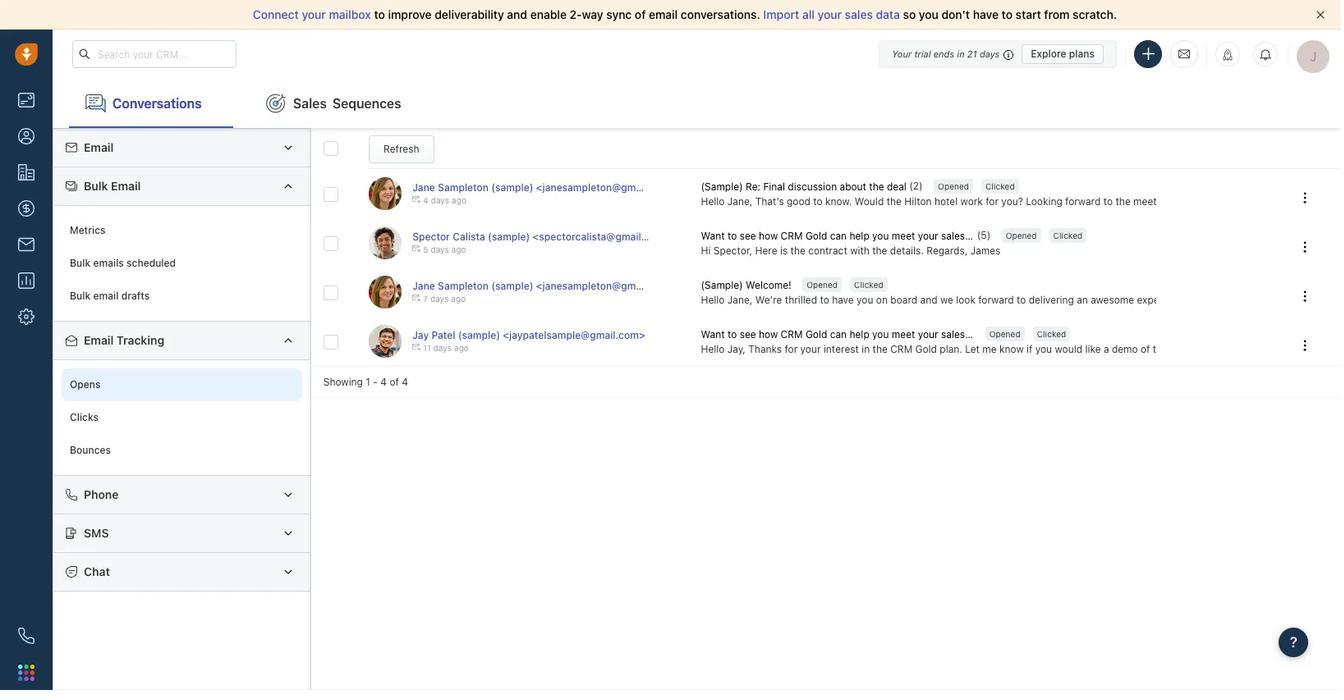 Task type: vqa. For each thing, say whether or not it's contained in the screenshot.
'(Sample) Re: Final discussion about the deal (2)'
yes



Task type: describe. For each thing, give the bounding box(es) containing it.
explore plans
[[1031, 47, 1095, 60]]

(sample) re: final discussion about the deal button
[[701, 180, 909, 194]]

bulk emails scheduled link
[[62, 247, 302, 280]]

gold for jay patel (sample) <jaypatelsample@gmail.com>
[[806, 329, 827, 341]]

1 vertical spatial forward
[[978, 294, 1014, 306]]

phone
[[84, 488, 119, 502]]

2 vertical spatial help
[[1222, 343, 1242, 355]]

mailbox
[[329, 7, 371, 21]]

days for 7 days ago
[[430, 294, 449, 304]]

jane for (sample) welcome!
[[412, 280, 435, 293]]

don't
[[942, 7, 970, 21]]

details.
[[890, 244, 924, 257]]

clicked up you?
[[986, 182, 1015, 192]]

2-
[[570, 7, 582, 21]]

to left meeting.
[[1104, 195, 1113, 207]]

drafts
[[121, 290, 150, 303]]

board
[[891, 294, 917, 306]]

want to see how crm gold can help you meet your sales goals? for <spectorcalista@gmail.com>
[[701, 230, 998, 243]]

1 outgoing image from the top
[[412, 196, 421, 204]]

spector,
[[713, 244, 752, 257]]

outgoing image for (sample)
[[412, 294, 421, 303]]

opens
[[70, 379, 101, 391]]

outgoing image for want
[[412, 344, 421, 352]]

hi spector, here is the contract with the details. regards, james
[[701, 244, 1001, 257]]

know.
[[825, 195, 852, 207]]

evaluat
[[1311, 343, 1341, 355]]

looking
[[1026, 195, 1063, 207]]

jay,
[[728, 343, 746, 355]]

opened up hello jane, that's good to know. would the hilton hotel work for you? looking forward to the meeting. james
[[938, 182, 969, 192]]

days for 11 days ago
[[433, 344, 452, 353]]

ago for 4 days ago
[[452, 196, 466, 206]]

help for <jaypatelsample@gmail.com>
[[850, 329, 870, 341]]

days for 5 days ago
[[431, 245, 449, 255]]

(sample) welcome! button
[[701, 279, 794, 293]]

how for spector calista (sample) <spectorcalista@gmail.com>
[[759, 230, 778, 243]]

conversations
[[113, 96, 202, 111]]

calista
[[453, 231, 485, 243]]

<spectorcalista@gmail.com>
[[533, 231, 671, 243]]

phone image
[[18, 628, 34, 645]]

see for <jaypatelsample@gmail.com>
[[740, 329, 756, 341]]

want for jay patel (sample) <jaypatelsample@gmail.com>
[[701, 329, 725, 341]]

1 horizontal spatial and
[[920, 294, 938, 306]]

sales sequences link
[[250, 79, 418, 128]]

know
[[1000, 343, 1024, 355]]

want for spector calista (sample) <spectorcalista@gmail.com>
[[701, 230, 725, 243]]

a
[[1104, 343, 1109, 355]]

of right -
[[390, 376, 399, 388]]

look
[[956, 294, 976, 306]]

bounces
[[70, 445, 111, 457]]

hilton
[[904, 195, 932, 207]]

we're
[[755, 294, 782, 306]]

2 vertical spatial gold
[[915, 343, 937, 355]]

jane sampleton (sample) <janesampleton@gmail.com> link for (sample) re: final discussion about the deal
[[412, 182, 676, 194]]

1 horizontal spatial email
[[649, 7, 678, 21]]

to right mailbox
[[374, 7, 385, 21]]

of right demo
[[1141, 343, 1150, 355]]

hello for hello jane, that's good to know. would the hilton hotel work for you? looking forward to the meeting. james
[[701, 195, 725, 207]]

at
[[1194, 294, 1204, 306]]

bulk email
[[84, 179, 141, 193]]

sms
[[84, 526, 109, 540]]

1 vertical spatial email
[[111, 179, 141, 193]]

connect your mailbox link
[[253, 7, 374, 21]]

expedite
[[1245, 343, 1285, 355]]

awesome
[[1091, 294, 1134, 306]]

would
[[855, 195, 884, 207]]

1 vertical spatial email
[[93, 290, 119, 303]]

meet for <jaypatelsample@gmail.com>
[[892, 329, 915, 341]]

experience.
[[1137, 294, 1191, 306]]

you right the so
[[919, 7, 939, 21]]

<jaypatelsample@gmail.com>
[[503, 330, 645, 342]]

days for 4 days ago
[[431, 196, 449, 206]]

ago for 7 days ago
[[451, 294, 466, 304]]

about
[[840, 181, 866, 193]]

deal
[[887, 181, 907, 193]]

0 horizontal spatial 4
[[380, 376, 387, 388]]

you?
[[1001, 195, 1023, 207]]

jane sampleton (sample) <janesampleton@gmail.com> link for (sample) welcome!
[[412, 280, 676, 293]]

want to see how crm gold can help you meet your sales goals? button for spector calista (sample) <spectorcalista@gmail.com>
[[701, 229, 998, 244]]

to up spector,
[[728, 230, 737, 243]]

spector calista (sample) <spectorcalista@gmail.com> link
[[412, 231, 671, 243]]

1 vertical spatial in
[[1287, 294, 1295, 306]]

2 horizontal spatial 4
[[423, 196, 428, 206]]

the right is
[[791, 244, 806, 257]]

connect
[[253, 7, 299, 21]]

hello jay, thanks for your interest in the crm gold plan. let me know if you would like a demo of the product to help expedite your evaluat
[[701, 343, 1341, 355]]

crm for spector calista (sample) <spectorcalista@gmail.com>
[[781, 230, 803, 243]]

bulk email drafts
[[70, 290, 150, 303]]

the left the 'product'
[[1153, 343, 1168, 355]]

jay patel (sample) <jaypatelsample@gmail.com>
[[412, 330, 645, 342]]

clicked down looking
[[1053, 231, 1083, 241]]

7 days ago
[[423, 294, 466, 304]]

crm for jay patel (sample) <jaypatelsample@gmail.com>
[[781, 329, 803, 341]]

import all your sales data link
[[763, 7, 903, 21]]

deliverability
[[435, 7, 504, 21]]

days right 21
[[980, 48, 1000, 59]]

0 vertical spatial sales
[[845, 7, 873, 21]]

discussion
[[788, 181, 837, 193]]

we
[[940, 294, 953, 306]]

plans
[[1069, 47, 1095, 60]]

email for email tracking
[[84, 333, 114, 347]]

(sample) for 7 days ago
[[491, 280, 533, 293]]

jay patel (sample) <jaypatelsample@gmail.com> link
[[412, 330, 645, 342]]

from
[[1044, 7, 1070, 21]]

showing
[[323, 376, 363, 388]]

how for jay patel (sample) <jaypatelsample@gmail.com>
[[759, 329, 778, 341]]

start
[[1016, 7, 1041, 21]]

this
[[1298, 294, 1315, 306]]

to right the 'product'
[[1210, 343, 1219, 355]]

to left start
[[1002, 7, 1013, 21]]

connect your mailbox to improve deliverability and enable 2-way sync of email conversations. import all your sales data so you don't have to start from scratch.
[[253, 7, 1117, 21]]

<janesampleton@gmail.com> for (sample) re: final discussion about the deal
[[536, 182, 676, 194]]

jane, for we're
[[728, 294, 753, 306]]

if
[[1027, 343, 1033, 355]]

1 horizontal spatial in
[[957, 48, 965, 59]]

welcome!
[[746, 280, 792, 292]]

jay
[[412, 330, 429, 342]]

data
[[876, 7, 900, 21]]

(5)
[[977, 229, 991, 242]]

<janesampleton@gmail.com> for (sample) welcome!
[[536, 280, 676, 293]]

any
[[1206, 294, 1223, 306]]

goals? for jay patel (sample) <jaypatelsample@gmail.com>
[[968, 329, 998, 341]]

(sample) for 4 days ago
[[491, 182, 533, 194]]

bulk for bulk email drafts
[[70, 290, 91, 303]]

me
[[983, 343, 997, 355]]

gold for spector calista (sample) <spectorcalista@gmail.com>
[[806, 230, 827, 243]]

trial,
[[1318, 294, 1338, 306]]

final
[[763, 181, 785, 193]]

what's new image
[[1222, 49, 1234, 61]]

Search your CRM... text field
[[72, 40, 237, 68]]

bulk emails scheduled
[[70, 257, 176, 270]]

the right "interest"
[[873, 343, 888, 355]]

scratch.
[[1073, 7, 1117, 21]]

bulk for bulk email
[[84, 179, 108, 193]]

freshworks switcher image
[[18, 665, 34, 681]]

point
[[1226, 294, 1249, 306]]

to left delivering
[[1017, 294, 1026, 306]]

all
[[802, 7, 815, 21]]

(sample) re: final discussion about the deal link
[[701, 180, 909, 194]]

11 days ago
[[423, 344, 469, 353]]

spector
[[412, 231, 450, 243]]

the down deal
[[887, 195, 902, 207]]

goals? for spector calista (sample) <spectorcalista@gmail.com>
[[968, 230, 998, 243]]

1
[[366, 376, 370, 388]]

regards,
[[927, 244, 968, 257]]



Task type: locate. For each thing, give the bounding box(es) containing it.
0 horizontal spatial email
[[93, 290, 119, 303]]

1 vertical spatial bulk
[[70, 257, 91, 270]]

want up hi
[[701, 230, 725, 243]]

help left the expedite in the right of the page
[[1222, 343, 1242, 355]]

(sample) for (sample) welcome!
[[701, 280, 743, 292]]

2 see from the top
[[740, 329, 756, 341]]

meet
[[892, 230, 915, 243], [892, 329, 915, 341]]

ago down "calista"
[[451, 245, 466, 255]]

tab list
[[53, 79, 1341, 128]]

bulk inside 'link'
[[70, 257, 91, 270]]

4
[[423, 196, 428, 206], [380, 376, 387, 388], [402, 376, 408, 388]]

time
[[1264, 294, 1284, 306]]

jane sampleton (sample) <janesampleton@gmail.com> up 'spector calista (sample) <spectorcalista@gmail.com>'
[[412, 182, 676, 194]]

the
[[869, 181, 884, 193], [887, 195, 902, 207], [1116, 195, 1131, 207], [791, 244, 806, 257], [872, 244, 887, 257], [873, 343, 888, 355], [1153, 343, 1168, 355]]

1 jane sampleton (sample) <janesampleton@gmail.com> link from the top
[[412, 182, 676, 194]]

0 vertical spatial can
[[830, 230, 847, 243]]

days right 5
[[431, 245, 449, 255]]

1 horizontal spatial for
[[986, 195, 999, 207]]

(sample) down spector,
[[701, 280, 743, 292]]

(sample) welcome!
[[701, 280, 792, 292]]

2 can from the top
[[830, 329, 847, 341]]

0 vertical spatial jane sampleton (sample) <janesampleton@gmail.com>
[[412, 182, 676, 194]]

1 jane, from the top
[[728, 195, 753, 207]]

you left on
[[857, 294, 873, 306]]

outgoing image left 4 days ago
[[412, 196, 421, 204]]

1 vertical spatial and
[[920, 294, 938, 306]]

0 vertical spatial and
[[507, 7, 527, 21]]

4 days ago
[[423, 196, 466, 206]]

0 vertical spatial in
[[957, 48, 965, 59]]

bulk
[[84, 179, 108, 193], [70, 257, 91, 270], [70, 290, 91, 303]]

jane up 4 days ago
[[412, 182, 435, 194]]

want to see how crm gold can help you meet your sales goals? link for <spectorcalista@gmail.com>
[[701, 229, 998, 244]]

you down on
[[872, 329, 889, 341]]

ago right 7
[[451, 294, 466, 304]]

hello for hello jane, we're thrilled to have you on board and we look forward to delivering an awesome experience. at any point of time in this trial, 
[[701, 294, 725, 306]]

0 vertical spatial email
[[649, 7, 678, 21]]

<janesampleton@gmail.com> down <spectorcalista@gmail.com>
[[536, 280, 676, 293]]

want to see how crm gold can help you meet your sales goals? link up "interest"
[[701, 328, 998, 342]]

jane sampleton (sample) <janesampleton@gmail.com>
[[412, 182, 676, 194], [412, 280, 676, 293]]

the up would
[[869, 181, 884, 193]]

(sample) left re:
[[701, 181, 743, 193]]

tracking
[[117, 333, 164, 347]]

to down discussion
[[813, 195, 823, 207]]

hello for hello jay, thanks for your interest in the crm gold plan. let me know if you would like a demo of the product to help expedite your evaluat
[[701, 343, 725, 355]]

and left the we at the right top of the page
[[920, 294, 938, 306]]

email for email
[[84, 140, 114, 154]]

want to see how crm gold can help you meet your sales goals? button for jay patel (sample) <jaypatelsample@gmail.com>
[[701, 328, 998, 342]]

conversations.
[[681, 7, 760, 21]]

0 vertical spatial goals?
[[968, 230, 998, 243]]

email
[[649, 7, 678, 21], [93, 290, 119, 303]]

ago for 11 days ago
[[454, 344, 469, 353]]

0 vertical spatial for
[[986, 195, 999, 207]]

jane, down (sample) welcome!
[[728, 294, 753, 306]]

0 vertical spatial crm
[[781, 230, 803, 243]]

<janesampleton@gmail.com> up <spectorcalista@gmail.com>
[[536, 182, 676, 194]]

can up 'contract'
[[830, 230, 847, 243]]

1 want to see how crm gold can help you meet your sales goals? button from the top
[[701, 229, 998, 244]]

1 vertical spatial how
[[759, 329, 778, 341]]

2 horizontal spatial in
[[1287, 294, 1295, 306]]

1 want from the top
[[701, 230, 725, 243]]

(sample) for 5 days ago
[[488, 231, 530, 243]]

sampleton for (sample) re: final discussion about the deal
[[438, 182, 489, 194]]

tab list containing conversations
[[53, 79, 1341, 128]]

2 vertical spatial hello
[[701, 343, 725, 355]]

of left 'time'
[[1252, 294, 1261, 306]]

of right sync
[[635, 7, 646, 21]]

(2)
[[909, 180, 923, 192]]

ends
[[934, 48, 954, 59]]

forward right looking
[[1065, 195, 1101, 207]]

0 vertical spatial help
[[850, 230, 870, 243]]

jane sampleton (sample) <janesampleton@gmail.com> for (sample) welcome!
[[412, 280, 676, 293]]

here
[[755, 244, 777, 257]]

sales left 'data'
[[845, 7, 873, 21]]

forward right look
[[978, 294, 1014, 306]]

opened up thrilled
[[807, 280, 838, 290]]

2 vertical spatial in
[[862, 343, 870, 355]]

ago
[[452, 196, 466, 206], [451, 245, 466, 255], [451, 294, 466, 304], [454, 344, 469, 353]]

gold up "interest"
[[806, 329, 827, 341]]

1 horizontal spatial 4
[[402, 376, 408, 388]]

help for <spectorcalista@gmail.com>
[[850, 230, 870, 243]]

crm down board
[[890, 343, 913, 355]]

0 vertical spatial sampleton
[[438, 182, 489, 194]]

days up spector
[[431, 196, 449, 206]]

2 want from the top
[[701, 329, 725, 341]]

jane sampleton (sample) <janesampleton@gmail.com> link up 'spector calista (sample) <spectorcalista@gmail.com>'
[[412, 182, 676, 194]]

see for <spectorcalista@gmail.com>
[[740, 230, 756, 243]]

want to see how crm gold can help you meet your sales goals? for <jaypatelsample@gmail.com>
[[701, 329, 998, 341]]

2 goals? from the top
[[968, 329, 998, 341]]

want to see how crm gold can help you meet your sales goals? button
[[701, 229, 998, 244], [701, 328, 998, 342]]

explore plans link
[[1022, 44, 1104, 64]]

email
[[84, 140, 114, 154], [111, 179, 141, 193], [84, 333, 114, 347]]

-
[[373, 376, 378, 388]]

jane, down re:
[[728, 195, 753, 207]]

0 vertical spatial bulk
[[84, 179, 108, 193]]

0 horizontal spatial forward
[[978, 294, 1014, 306]]

0 vertical spatial see
[[740, 230, 756, 243]]

your
[[892, 48, 912, 59]]

0 vertical spatial forward
[[1065, 195, 1101, 207]]

have left on
[[832, 294, 854, 306]]

outgoing image left 11
[[412, 344, 421, 352]]

sampleton up 7 days ago
[[438, 280, 489, 293]]

0 vertical spatial jane
[[412, 182, 435, 194]]

1 vertical spatial <janesampleton@gmail.com>
[[536, 280, 676, 293]]

bulk for bulk emails scheduled
[[70, 257, 91, 270]]

sales up plan.
[[941, 329, 965, 341]]

hello jane, that's good to know. would the hilton hotel work for you? looking forward to the meeting. james
[[701, 195, 1207, 207]]

like
[[1085, 343, 1101, 355]]

0 vertical spatial outgoing image
[[412, 196, 421, 204]]

2 (sample) from the top
[[701, 280, 743, 292]]

for right thanks on the right of page
[[785, 343, 798, 355]]

want to see how crm gold can help you meet your sales goals? up "interest"
[[701, 329, 998, 341]]

1 goals? from the top
[[968, 230, 998, 243]]

send email image
[[1179, 47, 1190, 61]]

the left meeting.
[[1116, 195, 1131, 207]]

0 vertical spatial gold
[[806, 230, 827, 243]]

0 vertical spatial <janesampleton@gmail.com>
[[536, 182, 676, 194]]

1 vertical spatial hello
[[701, 294, 725, 306]]

1 vertical spatial meet
[[892, 329, 915, 341]]

0 vertical spatial want to see how crm gold can help you meet your sales goals? link
[[701, 229, 998, 244]]

1 vertical spatial see
[[740, 329, 756, 341]]

<janesampleton@gmail.com>
[[536, 182, 676, 194], [536, 280, 676, 293]]

1 <janesampleton@gmail.com> from the top
[[536, 182, 676, 194]]

you up hi spector, here is the contract with the details. regards, james
[[872, 230, 889, 243]]

see up jay,
[[740, 329, 756, 341]]

1 vertical spatial jane
[[412, 280, 435, 293]]

1 horizontal spatial james
[[1177, 195, 1207, 207]]

and
[[507, 7, 527, 21], [920, 294, 938, 306]]

bulk left emails at the top of page
[[70, 257, 91, 270]]

0 vertical spatial email
[[84, 140, 114, 154]]

1 (sample) from the top
[[701, 181, 743, 193]]

hotel
[[935, 195, 958, 207]]

1 vertical spatial goals?
[[968, 329, 998, 341]]

1 vertical spatial sampleton
[[438, 280, 489, 293]]

crm up is
[[781, 230, 803, 243]]

to up jay,
[[728, 329, 737, 341]]

1 vertical spatial (sample)
[[701, 280, 743, 292]]

james
[[1177, 195, 1207, 207], [970, 244, 1001, 257]]

want to see how crm gold can help you meet your sales goals? button up "interest"
[[701, 328, 998, 342]]

0 vertical spatial how
[[759, 230, 778, 243]]

is
[[780, 244, 788, 257]]

can for spector calista (sample) <spectorcalista@gmail.com>
[[830, 230, 847, 243]]

(sample) for 11 days ago
[[458, 330, 500, 342]]

want to see how crm gold can help you meet your sales goals? link for <jaypatelsample@gmail.com>
[[701, 328, 998, 342]]

hello up hi
[[701, 195, 725, 207]]

patel
[[432, 330, 455, 342]]

1 vertical spatial help
[[850, 329, 870, 341]]

3 hello from the top
[[701, 343, 725, 355]]

1 vertical spatial gold
[[806, 329, 827, 341]]

1 vertical spatial jane sampleton (sample) <janesampleton@gmail.com>
[[412, 280, 676, 293]]

phone element
[[10, 620, 43, 653]]

bulk up the metrics
[[84, 179, 108, 193]]

2 how from the top
[[759, 329, 778, 341]]

bulk down bulk emails scheduled at left top
[[70, 290, 91, 303]]

and left enable
[[507, 7, 527, 21]]

1 vertical spatial for
[[785, 343, 798, 355]]

1 can from the top
[[830, 230, 847, 243]]

1 jane sampleton (sample) <janesampleton@gmail.com> from the top
[[412, 182, 676, 194]]

1 vertical spatial james
[[970, 244, 1001, 257]]

clicked up "would"
[[1037, 330, 1066, 339]]

2 outgoing image from the top
[[412, 294, 421, 303]]

want down (sample) welcome!
[[701, 329, 725, 341]]

scheduled
[[127, 257, 176, 270]]

can up "interest"
[[830, 329, 847, 341]]

(sample) inside button
[[701, 280, 743, 292]]

with
[[850, 244, 870, 257]]

21
[[967, 48, 977, 59]]

2 want to see how crm gold can help you meet your sales goals? link from the top
[[701, 328, 998, 342]]

you
[[919, 7, 939, 21], [872, 230, 889, 243], [857, 294, 873, 306], [872, 329, 889, 341], [1035, 343, 1052, 355]]

2 jane, from the top
[[728, 294, 753, 306]]

1 vertical spatial want
[[701, 329, 725, 341]]

in right "interest"
[[862, 343, 870, 355]]

refresh
[[384, 143, 419, 155]]

1 want to see how crm gold can help you meet your sales goals? link from the top
[[701, 229, 998, 244]]

2 want to see how crm gold can help you meet your sales goals? button from the top
[[701, 328, 998, 342]]

1 vertical spatial sales
[[941, 230, 965, 243]]

2 jane from the top
[[412, 280, 435, 293]]

2 vertical spatial bulk
[[70, 290, 91, 303]]

0 horizontal spatial and
[[507, 7, 527, 21]]

want to see how crm gold can help you meet your sales goals? up hi spector, here is the contract with the details. regards, james
[[701, 230, 998, 243]]

days right 7
[[430, 294, 449, 304]]

opened up know
[[989, 330, 1021, 339]]

0 vertical spatial (sample)
[[701, 181, 743, 193]]

sales for <jaypatelsample@gmail.com>
[[941, 329, 965, 341]]

the inside (sample) re: final discussion about the deal (2)
[[869, 181, 884, 193]]

you right if
[[1035, 343, 1052, 355]]

(sample) for (sample) re: final discussion about the deal (2)
[[701, 181, 743, 193]]

1 hello from the top
[[701, 195, 725, 207]]

want to see how crm gold can help you meet your sales goals? button up hi spector, here is the contract with the details. regards, james
[[701, 229, 998, 244]]

james right meeting.
[[1177, 195, 1207, 207]]

meet for <spectorcalista@gmail.com>
[[892, 230, 915, 243]]

2 vertical spatial email
[[84, 333, 114, 347]]

5 days ago
[[423, 245, 466, 255]]

outgoing image
[[412, 245, 421, 253]]

want to see how crm gold can help you meet your sales goals? link
[[701, 229, 998, 244], [701, 328, 998, 342]]

can for jay patel (sample) <jaypatelsample@gmail.com>
[[830, 329, 847, 341]]

2 vertical spatial crm
[[890, 343, 913, 355]]

for left you?
[[986, 195, 999, 207]]

jane sampleton (sample) <janesampleton@gmail.com> link down spector calista (sample) <spectorcalista@gmail.com> link
[[412, 280, 676, 293]]

to right thrilled
[[820, 294, 829, 306]]

goals? up the me on the right of the page
[[968, 329, 998, 341]]

2 vertical spatial sales
[[941, 329, 965, 341]]

1 meet from the top
[[892, 230, 915, 243]]

(sample) up jay patel (sample) <jaypatelsample@gmail.com>
[[491, 280, 533, 293]]

sales up regards,
[[941, 230, 965, 243]]

sales
[[845, 7, 873, 21], [941, 230, 965, 243], [941, 329, 965, 341]]

0 horizontal spatial in
[[862, 343, 870, 355]]

2 jane sampleton (sample) <janesampleton@gmail.com> link from the top
[[412, 280, 676, 293]]

0 horizontal spatial james
[[970, 244, 1001, 257]]

email left drafts
[[93, 290, 119, 303]]

in left the this at the top of the page
[[1287, 294, 1295, 306]]

sampleton for (sample) welcome!
[[438, 280, 489, 293]]

1 vertical spatial want to see how crm gold can help you meet your sales goals? button
[[701, 328, 998, 342]]

close image
[[1317, 11, 1325, 19]]

1 horizontal spatial have
[[973, 7, 999, 21]]

an
[[1077, 294, 1088, 306]]

0 vertical spatial jane,
[[728, 195, 753, 207]]

0 vertical spatial meet
[[892, 230, 915, 243]]

hello left jay,
[[701, 343, 725, 355]]

days
[[980, 48, 1000, 59], [431, 196, 449, 206], [431, 245, 449, 255], [430, 294, 449, 304], [433, 344, 452, 353]]

help up "interest"
[[850, 329, 870, 341]]

thanks
[[748, 343, 782, 355]]

how up here on the top right of the page
[[759, 230, 778, 243]]

0 vertical spatial want
[[701, 230, 725, 243]]

opened
[[938, 182, 969, 192], [1006, 231, 1037, 241], [807, 280, 838, 290], [989, 330, 1021, 339]]

11
[[423, 344, 431, 353]]

the right with
[[872, 244, 887, 257]]

hi
[[701, 244, 711, 257]]

0 vertical spatial hello
[[701, 195, 725, 207]]

hello down (sample) welcome!
[[701, 294, 725, 306]]

(sample) up 11 days ago
[[458, 330, 500, 342]]

spector calista (sample) <spectorcalista@gmail.com>
[[412, 231, 671, 243]]

0 vertical spatial jane sampleton (sample) <janesampleton@gmail.com> link
[[412, 182, 676, 194]]

thrilled
[[785, 294, 817, 306]]

0 vertical spatial want to see how crm gold can help you meet your sales goals? button
[[701, 229, 998, 244]]

3 outgoing image from the top
[[412, 344, 421, 352]]

so
[[903, 7, 916, 21]]

2 want to see how crm gold can help you meet your sales goals? from the top
[[701, 329, 998, 341]]

meeting.
[[1133, 195, 1174, 207]]

(sample) up spector calista (sample) <spectorcalista@gmail.com> link
[[491, 182, 533, 194]]

conversations link
[[69, 79, 233, 128]]

1 how from the top
[[759, 230, 778, 243]]

sales sequences
[[293, 96, 401, 111]]

1 vertical spatial outgoing image
[[412, 294, 421, 303]]

1 vertical spatial can
[[830, 329, 847, 341]]

interest
[[824, 343, 859, 355]]

jane up 7
[[412, 280, 435, 293]]

sampleton up 4 days ago
[[438, 182, 489, 194]]

2 meet from the top
[[892, 329, 915, 341]]

jane,
[[728, 195, 753, 207], [728, 294, 753, 306]]

chat
[[84, 565, 110, 579]]

jane for (sample) re: final discussion about the deal
[[412, 182, 435, 194]]

email up the bulk email
[[84, 140, 114, 154]]

emails
[[93, 257, 124, 270]]

1 vertical spatial crm
[[781, 329, 803, 341]]

hello
[[701, 195, 725, 207], [701, 294, 725, 306], [701, 343, 725, 355]]

jane, for that's
[[728, 195, 753, 207]]

2 hello from the top
[[701, 294, 725, 306]]

0 vertical spatial have
[[973, 7, 999, 21]]

product
[[1171, 343, 1207, 355]]

1 jane from the top
[[412, 182, 435, 194]]

0 horizontal spatial have
[[832, 294, 854, 306]]

outgoing image
[[412, 196, 421, 204], [412, 294, 421, 303], [412, 344, 421, 352]]

opened down you?
[[1006, 231, 1037, 241]]

jane sampleton (sample) <janesampleton@gmail.com> for (sample) re: final discussion about the deal
[[412, 182, 676, 194]]

email up metrics link
[[111, 179, 141, 193]]

let
[[965, 343, 980, 355]]

metrics link
[[62, 214, 302, 247]]

1 vertical spatial want to see how crm gold can help you meet your sales goals?
[[701, 329, 998, 341]]

0 vertical spatial james
[[1177, 195, 1207, 207]]

that's
[[755, 195, 784, 207]]

0 vertical spatial want to see how crm gold can help you meet your sales goals?
[[701, 230, 998, 243]]

ago down "patel"
[[454, 344, 469, 353]]

2 <janesampleton@gmail.com> from the top
[[536, 280, 676, 293]]

have
[[973, 7, 999, 21], [832, 294, 854, 306]]

2 jane sampleton (sample) <janesampleton@gmail.com> from the top
[[412, 280, 676, 293]]

import
[[763, 7, 799, 21]]

meet down board
[[892, 329, 915, 341]]

1 want to see how crm gold can help you meet your sales goals? from the top
[[701, 230, 998, 243]]

re:
[[746, 181, 761, 193]]

sales
[[293, 96, 327, 111]]

days down "patel"
[[433, 344, 452, 353]]

in left 21
[[957, 48, 965, 59]]

email tracking
[[84, 333, 164, 347]]

5
[[423, 245, 428, 255]]

james down (5)
[[970, 244, 1001, 257]]

want to see how crm gold can help you meet your sales goals? link up hi spector, here is the contract with the details. regards, james
[[701, 229, 998, 244]]

1 see from the top
[[740, 230, 756, 243]]

metrics
[[70, 225, 105, 237]]

jane sampleton (sample) <janesampleton@gmail.com> link
[[412, 182, 676, 194], [412, 280, 676, 293]]

opens link
[[62, 369, 302, 402]]

2 sampleton from the top
[[438, 280, 489, 293]]

gold left plan.
[[915, 343, 937, 355]]

see
[[740, 230, 756, 243], [740, 329, 756, 341]]

(sample) inside (sample) re: final discussion about the deal (2)
[[701, 181, 743, 193]]

sync
[[606, 7, 632, 21]]

ago for 5 days ago
[[451, 245, 466, 255]]

ago up "calista"
[[452, 196, 466, 206]]

0 horizontal spatial for
[[785, 343, 798, 355]]

1 horizontal spatial forward
[[1065, 195, 1101, 207]]

meet up details.
[[892, 230, 915, 243]]

sales for <spectorcalista@gmail.com>
[[941, 230, 965, 243]]

1 vertical spatial jane sampleton (sample) <janesampleton@gmail.com> link
[[412, 280, 676, 293]]

1 vertical spatial jane,
[[728, 294, 753, 306]]

2 vertical spatial outgoing image
[[412, 344, 421, 352]]

clicked up on
[[854, 280, 883, 290]]

have right don't
[[973, 7, 999, 21]]

1 vertical spatial have
[[832, 294, 854, 306]]

1 vertical spatial want to see how crm gold can help you meet your sales goals? link
[[701, 328, 998, 342]]

gold up 'contract'
[[806, 230, 827, 243]]

how up thanks on the right of page
[[759, 329, 778, 341]]

showing 1 - 4 of 4
[[323, 376, 408, 388]]

1 sampleton from the top
[[438, 182, 489, 194]]



